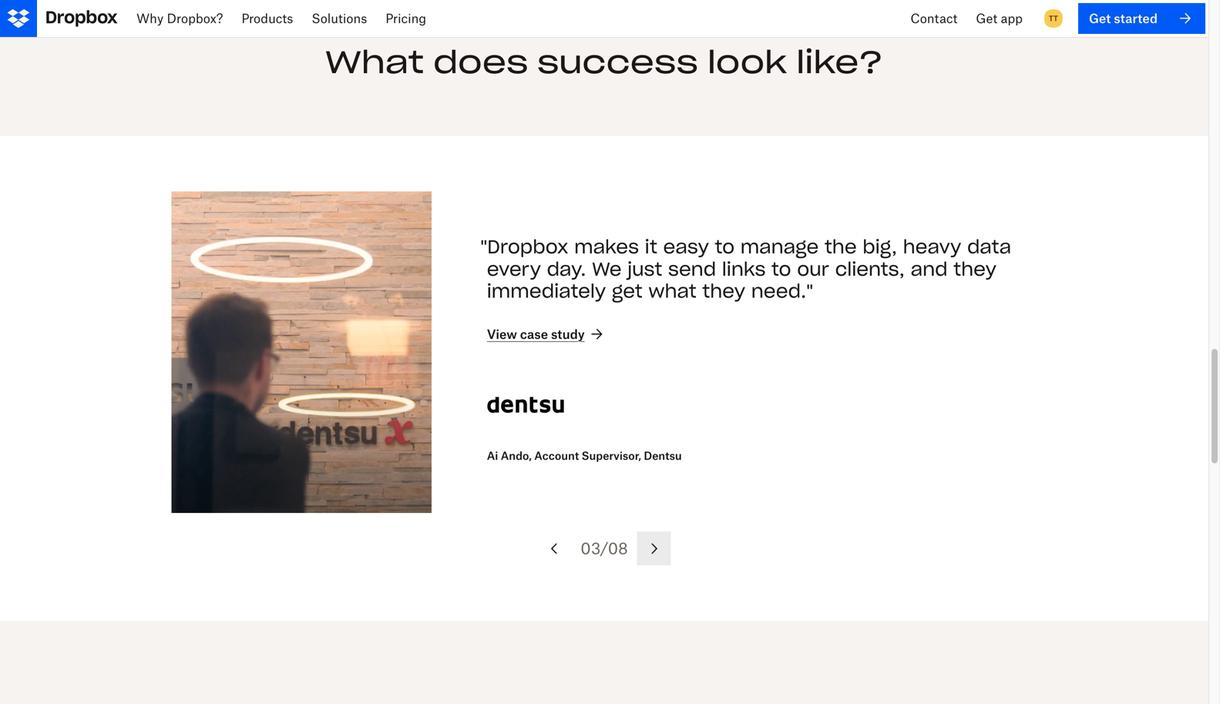 Task type: locate. For each thing, give the bounding box(es) containing it.
to
[[715, 235, 735, 259], [772, 257, 791, 281]]

view
[[487, 327, 517, 342]]

supervisor,
[[582, 449, 641, 463]]

what
[[325, 42, 424, 82]]

the
[[825, 235, 857, 259]]

what does success look like?
[[325, 42, 883, 82]]

they right 'and'
[[954, 257, 997, 281]]

03/08
[[581, 539, 628, 558]]

look
[[708, 42, 787, 82]]

they right what
[[702, 280, 745, 303]]

what
[[649, 280, 697, 303]]

ai ando, account supervisor, dentsu
[[487, 449, 682, 463]]

success
[[538, 42, 698, 82]]

view case study
[[487, 327, 585, 342]]

like?
[[796, 42, 883, 82]]

heavy
[[903, 235, 961, 259]]

get left app at right top
[[976, 11, 998, 26]]

"dropbox
[[481, 235, 568, 259]]

contact
[[911, 11, 958, 26]]

they
[[954, 257, 997, 281], [702, 280, 745, 303]]

case
[[520, 327, 548, 342]]

0 horizontal spatial to
[[715, 235, 735, 259]]

it
[[645, 235, 657, 259]]

1 horizontal spatial to
[[772, 257, 791, 281]]

dentsu
[[644, 449, 682, 463]]

why
[[136, 11, 164, 26]]

to left our
[[772, 257, 791, 281]]

just
[[628, 257, 662, 281]]

get left started
[[1089, 11, 1111, 26]]

links
[[722, 257, 766, 281]]

pricing
[[386, 11, 426, 26]]

get
[[1089, 11, 1111, 26], [976, 11, 998, 26]]

we
[[592, 257, 622, 281]]

0 horizontal spatial get
[[976, 11, 998, 26]]

app
[[1001, 11, 1023, 26]]

need."
[[751, 280, 813, 303]]

solutions
[[312, 11, 367, 26]]

to right easy
[[715, 235, 735, 259]]

get app
[[976, 11, 1023, 26]]

products
[[242, 11, 293, 26]]

1 horizontal spatial get
[[1089, 11, 1111, 26]]

get inside popup button
[[976, 11, 998, 26]]

why dropbox? button
[[127, 0, 232, 37]]

get started
[[1089, 11, 1158, 26]]



Task type: vqa. For each thing, say whether or not it's contained in the screenshot.
CELL for first row
no



Task type: describe. For each thing, give the bounding box(es) containing it.
easy
[[663, 235, 709, 259]]

get app button
[[967, 0, 1032, 37]]

makes
[[574, 235, 639, 259]]

does
[[433, 42, 528, 82]]

ai
[[487, 449, 498, 463]]

big,
[[863, 235, 897, 259]]

started
[[1114, 11, 1158, 26]]

our
[[797, 257, 829, 281]]

ando,
[[501, 449, 532, 463]]

manage
[[741, 235, 819, 259]]

every
[[487, 257, 541, 281]]

pricing link
[[376, 0, 436, 37]]

get for get app
[[976, 11, 998, 26]]

contact button
[[901, 0, 967, 37]]

0 horizontal spatial they
[[702, 280, 745, 303]]

dentsu image
[[487, 367, 564, 444]]

why dropbox?
[[136, 11, 223, 26]]

a man in front of the dentsu logo placed on a brick wall image
[[172, 191, 431, 513]]

clients,
[[835, 257, 905, 281]]

study
[[551, 327, 585, 342]]

send
[[668, 257, 716, 281]]

"dropbox makes it easy to manage the big, heavy data every day. we just send links to our clients, and they immediately get what they need."
[[481, 235, 1011, 303]]

get started link
[[1078, 3, 1206, 34]]

1 horizontal spatial they
[[954, 257, 997, 281]]

solutions button
[[302, 0, 376, 37]]

day.
[[547, 257, 586, 281]]

and
[[911, 257, 948, 281]]

products button
[[232, 0, 302, 37]]

get
[[612, 280, 643, 303]]

immediately
[[487, 280, 606, 303]]

tt
[[1049, 13, 1058, 23]]

account
[[534, 449, 579, 463]]

data
[[967, 235, 1011, 259]]

tt button
[[1041, 6, 1066, 31]]

get for get started
[[1089, 11, 1111, 26]]

view case study link
[[487, 325, 606, 344]]

dropbox?
[[167, 11, 223, 26]]



